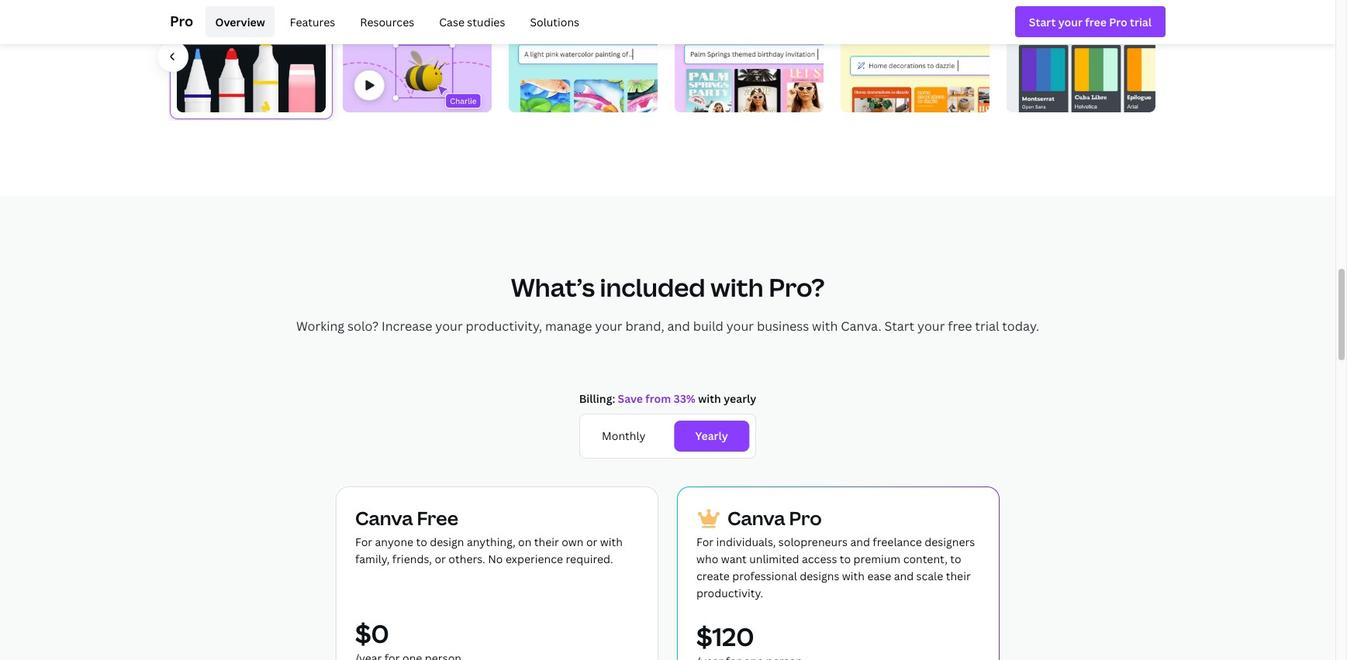 Task type: locate. For each thing, give the bounding box(es) containing it.
menu bar inside pro element
[[200, 6, 589, 37]]

your left brand,
[[595, 318, 622, 335]]

menu bar containing overview
[[200, 6, 589, 37]]

manage
[[545, 318, 592, 335]]

resources link
[[351, 6, 424, 37]]

1 vertical spatial with
[[812, 318, 838, 335]]

what's
[[511, 271, 595, 304]]

and
[[667, 318, 690, 335]]

case studies link
[[430, 6, 515, 37]]

free
[[948, 318, 972, 335]]

trial
[[975, 318, 999, 335]]

included
[[600, 271, 705, 304]]

your right increase
[[435, 318, 463, 335]]

features
[[290, 14, 335, 29]]

solutions
[[530, 14, 579, 29]]

pro?
[[769, 271, 825, 304]]

menu bar
[[200, 6, 589, 37]]

brand,
[[625, 318, 664, 335]]

your left free
[[918, 318, 945, 335]]

0 horizontal spatial with
[[711, 271, 764, 304]]

with
[[711, 271, 764, 304], [812, 318, 838, 335]]

solutions link
[[521, 6, 589, 37]]

with left canva.
[[812, 318, 838, 335]]

solo?
[[347, 318, 379, 335]]

1 your from the left
[[435, 318, 463, 335]]

0 vertical spatial with
[[711, 271, 764, 304]]

business
[[757, 318, 809, 335]]

your
[[435, 318, 463, 335], [595, 318, 622, 335], [726, 318, 754, 335], [918, 318, 945, 335]]

with up build
[[711, 271, 764, 304]]

productivity,
[[466, 318, 542, 335]]

your right build
[[726, 318, 754, 335]]

1 horizontal spatial with
[[812, 318, 838, 335]]



Task type: vqa. For each thing, say whether or not it's contained in the screenshot.
*every*
no



Task type: describe. For each thing, give the bounding box(es) containing it.
studies
[[467, 14, 505, 29]]

canva.
[[841, 318, 881, 335]]

case studies
[[439, 14, 505, 29]]

working solo? increase your productivity, manage your brand, and build your business with canva. start your free trial today.
[[296, 318, 1039, 335]]

start
[[884, 318, 915, 335]]

case
[[439, 14, 465, 29]]

3 your from the left
[[726, 318, 754, 335]]

features link
[[281, 6, 345, 37]]

4 your from the left
[[918, 318, 945, 335]]

increase
[[382, 318, 432, 335]]

resources
[[360, 14, 414, 29]]

pro
[[170, 11, 193, 30]]

2 your from the left
[[595, 318, 622, 335]]

what's included with pro?
[[511, 271, 825, 304]]

pro element
[[170, 0, 1166, 43]]

today.
[[1002, 318, 1039, 335]]

overview
[[215, 14, 265, 29]]

overview link
[[206, 6, 274, 37]]

build
[[693, 318, 723, 335]]

working
[[296, 318, 344, 335]]



